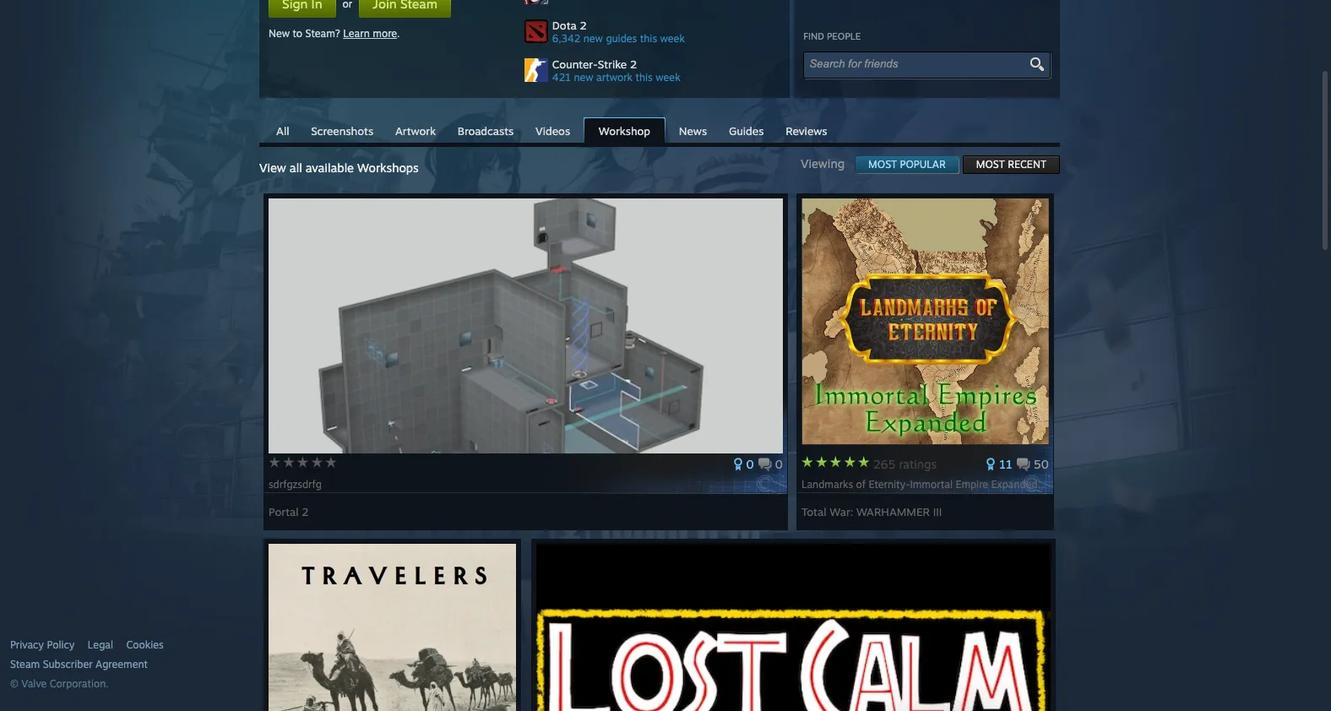 Task type: describe. For each thing, give the bounding box(es) containing it.
steam subscriber agreement link
[[10, 658, 255, 672]]

guides
[[606, 32, 637, 45]]

artwork
[[597, 71, 633, 84]]

.
[[397, 27, 400, 40]]

this inside counter-strike 2 421 new artwork this week
[[636, 71, 653, 84]]

2 for portal 2
[[302, 505, 309, 519]]

videos link
[[527, 118, 579, 142]]

policy
[[47, 639, 75, 652]]

news link
[[671, 118, 716, 142]]

week inside dota 2 6,342 new guides this week
[[660, 32, 685, 45]]

reviews link
[[778, 118, 836, 142]]

portal 2 link
[[269, 499, 309, 519]]

find
[[804, 30, 825, 42]]

2 0 from the left
[[776, 457, 783, 472]]

portal
[[269, 505, 299, 519]]

steam
[[10, 658, 40, 671]]

most for most popular
[[869, 158, 898, 171]]

privacy policy
[[10, 639, 75, 652]]

counter-
[[553, 57, 598, 71]]

new to steam? learn more .
[[269, 27, 400, 40]]

legal link
[[88, 639, 113, 652]]

2 for dota 2 6,342 new guides this week
[[580, 19, 587, 32]]

guides link
[[721, 118, 773, 142]]

workshops
[[358, 161, 419, 175]]

popular
[[901, 158, 946, 171]]

view
[[259, 161, 286, 175]]

cookies link
[[126, 639, 164, 652]]

more
[[373, 27, 397, 40]]

2 inside counter-strike 2 421 new artwork this week
[[630, 57, 637, 71]]

available
[[306, 161, 354, 175]]

dota 2 6,342 new guides this week
[[553, 19, 685, 45]]

expanded
[[992, 478, 1038, 491]]

broadcasts link
[[449, 118, 522, 142]]

landmarks of eternity-immortal empire expanded edition
[[802, 478, 1077, 491]]

find people
[[804, 30, 861, 42]]

most recent
[[977, 158, 1047, 171]]

guides
[[729, 124, 764, 138]]

news
[[679, 124, 707, 138]]

legal
[[88, 639, 113, 652]]

all link
[[268, 118, 298, 142]]

screenshots link
[[303, 118, 382, 142]]

to
[[293, 27, 303, 40]]

privacy
[[10, 639, 44, 652]]

total war: warhammer iii
[[802, 505, 943, 519]]

immortal
[[911, 478, 953, 491]]

265 ratings
[[874, 457, 937, 472]]

new
[[269, 27, 290, 40]]

screenshots
[[311, 124, 374, 138]]

new inside dota 2 6,342 new guides this week
[[584, 32, 603, 45]]

reviews
[[786, 124, 828, 138]]

portal 2
[[269, 505, 309, 519]]

total
[[802, 505, 827, 519]]

week inside counter-strike 2 421 new artwork this week
[[656, 71, 681, 84]]

iii
[[934, 505, 943, 519]]

landmarks
[[802, 478, 854, 491]]

artwork
[[395, 124, 436, 138]]

new inside counter-strike 2 421 new artwork this week
[[574, 71, 594, 84]]

workshop
[[599, 124, 651, 138]]

warhammer
[[857, 505, 930, 519]]

cookies steam subscriber agreement © valve corporation.
[[10, 639, 164, 690]]



Task type: locate. For each thing, give the bounding box(es) containing it.
most left recent
[[977, 158, 1005, 171]]

0 horizontal spatial 0
[[747, 457, 754, 472]]

2 inside dota 2 6,342 new guides this week
[[580, 19, 587, 32]]

sdrfgzsdrfg
[[269, 478, 325, 491]]

0 horizontal spatial 2
[[302, 505, 309, 519]]

1 horizontal spatial 2
[[580, 19, 587, 32]]

0 vertical spatial new
[[584, 32, 603, 45]]

view all available workshops
[[259, 161, 419, 175]]

all
[[290, 161, 302, 175]]

0 horizontal spatial most
[[869, 158, 898, 171]]

most recent link
[[963, 155, 1061, 174]]

6,342
[[553, 32, 581, 45]]

©
[[10, 678, 18, 690]]

counter-strike 2 link
[[553, 57, 781, 71]]

0
[[747, 457, 754, 472], [776, 457, 783, 472]]

total war: warhammer iii link
[[802, 499, 943, 519]]

week up counter-strike 2 link
[[660, 32, 685, 45]]

cookies
[[126, 639, 164, 652]]

this
[[640, 32, 658, 45], [636, 71, 653, 84]]

broadcasts
[[458, 124, 514, 138]]

1 vertical spatial new
[[574, 71, 594, 84]]

1 most from the left
[[869, 158, 898, 171]]

counter-strike 2 421 new artwork this week
[[553, 57, 681, 84]]

privacy policy link
[[10, 639, 75, 652]]

this inside dota 2 6,342 new guides this week
[[640, 32, 658, 45]]

2 right strike
[[630, 57, 637, 71]]

most popular link
[[855, 155, 960, 174]]

None text field
[[810, 57, 1031, 70]]

new right '421' at the left of the page
[[574, 71, 594, 84]]

viewing
[[801, 156, 855, 171]]

of
[[857, 478, 866, 491]]

1 vertical spatial 2
[[630, 57, 637, 71]]

2 right "portal"
[[302, 505, 309, 519]]

new right 6,342
[[584, 32, 603, 45]]

eternity-
[[869, 478, 911, 491]]

strike
[[598, 57, 627, 71]]

new
[[584, 32, 603, 45], [574, 71, 594, 84]]

week
[[660, 32, 685, 45], [656, 71, 681, 84]]

this right guides
[[640, 32, 658, 45]]

None image field
[[1028, 57, 1047, 72]]

week down 'dota 2' "link"
[[656, 71, 681, 84]]

1 0 from the left
[[747, 457, 754, 472]]

0 vertical spatial 2
[[580, 19, 587, 32]]

0 vertical spatial this
[[640, 32, 658, 45]]

edition
[[1041, 478, 1074, 491]]

subscriber
[[43, 658, 93, 671]]

artwork link
[[387, 118, 445, 142]]

2 most from the left
[[977, 158, 1005, 171]]

this right the artwork
[[636, 71, 653, 84]]

2
[[580, 19, 587, 32], [630, 57, 637, 71], [302, 505, 309, 519]]

corporation.
[[50, 678, 109, 690]]

most for most recent
[[977, 158, 1005, 171]]

11
[[1000, 457, 1013, 472]]

most
[[869, 158, 898, 171], [977, 158, 1005, 171]]

2 vertical spatial 2
[[302, 505, 309, 519]]

videos
[[536, 124, 571, 138]]

steam?
[[306, 27, 340, 40]]

most left popular
[[869, 158, 898, 171]]

war:
[[830, 505, 854, 519]]

1 horizontal spatial most
[[977, 158, 1005, 171]]

dota
[[553, 19, 577, 32]]

dota 2 link
[[553, 19, 781, 32]]

1 vertical spatial week
[[656, 71, 681, 84]]

learn
[[343, 27, 370, 40]]

all
[[276, 124, 289, 138]]

265
[[874, 457, 896, 472]]

2 horizontal spatial 2
[[630, 57, 637, 71]]

0 vertical spatial week
[[660, 32, 685, 45]]

recent
[[1008, 158, 1047, 171]]

1 horizontal spatial 0
[[776, 457, 783, 472]]

workshop link
[[584, 117, 666, 145]]

learn more link
[[343, 27, 397, 40]]

people
[[827, 30, 861, 42]]

most popular
[[869, 158, 946, 171]]

50
[[1034, 457, 1049, 472]]

1 vertical spatial this
[[636, 71, 653, 84]]

ratings
[[900, 457, 937, 472]]

valve
[[21, 678, 47, 690]]

view all available workshops link
[[259, 161, 419, 175]]

agreement
[[96, 658, 148, 671]]

empire
[[956, 478, 989, 491]]

2 right dota
[[580, 19, 587, 32]]

421
[[553, 71, 571, 84]]



Task type: vqa. For each thing, say whether or not it's contained in the screenshot.
bottommost Community
no



